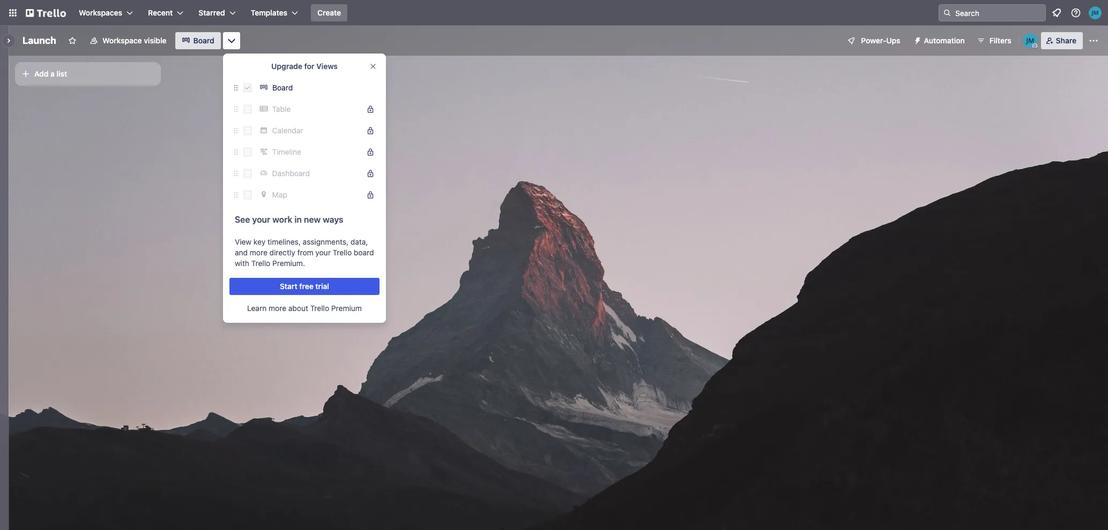 Task type: vqa. For each thing, say whether or not it's contained in the screenshot.
your in the View key timelines, assignments, data, and more directly from your Trello board with Trello Premium.
yes



Task type: locate. For each thing, give the bounding box(es) containing it.
0 horizontal spatial jeremy miller (jeremymiller198) image
[[1023, 33, 1038, 48]]

key
[[254, 238, 266, 247]]

view key timelines, assignments, data, and more directly from your trello board with trello premium.
[[235, 238, 374, 268]]

0 horizontal spatial trello
[[251, 259, 270, 268]]

0 vertical spatial more
[[250, 248, 267, 257]]

start free trial
[[280, 282, 329, 291]]

calendar
[[272, 126, 303, 135]]

premium
[[331, 304, 362, 313]]

filters button
[[974, 32, 1015, 49]]

more
[[250, 248, 267, 257], [269, 304, 286, 313]]

1 horizontal spatial more
[[269, 304, 286, 313]]

jeremy miller (jeremymiller198) image
[[1089, 6, 1102, 19], [1023, 33, 1038, 48]]

board left the customize views image
[[193, 36, 214, 45]]

learn more about trello premium
[[247, 304, 362, 313]]

visible
[[144, 36, 167, 45]]

2 horizontal spatial trello
[[333, 248, 352, 257]]

Board name text field
[[17, 32, 62, 49]]

learn more about trello premium link
[[247, 304, 362, 314]]

1 vertical spatial board
[[272, 83, 293, 92]]

list
[[57, 69, 67, 78]]

create
[[317, 8, 341, 17]]

1 horizontal spatial board
[[272, 83, 293, 92]]

upgrade for views
[[271, 62, 338, 71]]

1 vertical spatial board link
[[256, 79, 380, 97]]

power-
[[861, 36, 887, 45]]

jeremy miller (jeremymiller198) image right filters
[[1023, 33, 1038, 48]]

0 horizontal spatial more
[[250, 248, 267, 257]]

recent
[[148, 8, 173, 17]]

jeremy miller (jeremymiller198) image right open information menu image
[[1089, 6, 1102, 19]]

upgrade
[[271, 62, 302, 71]]

1 horizontal spatial board link
[[256, 79, 380, 97]]

in
[[295, 215, 302, 225]]

open information menu image
[[1071, 8, 1082, 18]]

add
[[34, 69, 49, 78]]

start
[[280, 282, 297, 291]]

directly
[[270, 248, 295, 257]]

0 horizontal spatial your
[[252, 215, 270, 225]]

0 vertical spatial board
[[193, 36, 214, 45]]

ups
[[887, 36, 901, 45]]

trello down assignments,
[[333, 248, 352, 257]]

back to home image
[[26, 4, 66, 21]]

trello
[[333, 248, 352, 257], [251, 259, 270, 268], [310, 304, 329, 313]]

add a list button
[[15, 62, 161, 86]]

0 vertical spatial trello
[[333, 248, 352, 257]]

1 vertical spatial your
[[316, 248, 331, 257]]

1 vertical spatial trello
[[251, 259, 270, 268]]

your right see
[[252, 215, 270, 225]]

0 vertical spatial jeremy miller (jeremymiller198) image
[[1089, 6, 1102, 19]]

board link down for
[[256, 79, 380, 97]]

search image
[[943, 9, 952, 17]]

filters
[[990, 36, 1012, 45]]

share
[[1056, 36, 1077, 45]]

dashboard
[[272, 169, 310, 178]]

templates
[[251, 8, 287, 17]]

assignments,
[[303, 238, 349, 247]]

more inside view key timelines, assignments, data, and more directly from your trello board with trello premium.
[[250, 248, 267, 257]]

create button
[[311, 4, 348, 21]]

board for the right board 'link'
[[272, 83, 293, 92]]

trello right with
[[251, 259, 270, 268]]

ways
[[323, 215, 343, 225]]

1 horizontal spatial trello
[[310, 304, 329, 313]]

trial
[[316, 282, 329, 291]]

more right learn
[[269, 304, 286, 313]]

0 horizontal spatial board
[[193, 36, 214, 45]]

for
[[304, 62, 315, 71]]

0 vertical spatial board link
[[175, 32, 221, 49]]

workspaces
[[79, 8, 122, 17]]

timelines,
[[268, 238, 301, 247]]

your down assignments,
[[316, 248, 331, 257]]

show menu image
[[1089, 35, 1099, 46]]

1 horizontal spatial your
[[316, 248, 331, 257]]

this member is an admin of this board. image
[[1033, 43, 1038, 48]]

2 vertical spatial trello
[[310, 304, 329, 313]]

board link down the starred
[[175, 32, 221, 49]]

more down key
[[250, 248, 267, 257]]

0 horizontal spatial board link
[[175, 32, 221, 49]]

your
[[252, 215, 270, 225], [316, 248, 331, 257]]

board up 'table' at the left top of the page
[[272, 83, 293, 92]]

starred
[[199, 8, 225, 17]]

board
[[193, 36, 214, 45], [272, 83, 293, 92]]

automation
[[924, 36, 965, 45]]

and
[[235, 248, 248, 257]]

add a list
[[34, 69, 67, 78]]

trello right about in the bottom left of the page
[[310, 304, 329, 313]]

about
[[288, 304, 308, 313]]

board link
[[175, 32, 221, 49], [256, 79, 380, 97]]



Task type: describe. For each thing, give the bounding box(es) containing it.
see your work in new ways
[[235, 215, 343, 225]]

1 horizontal spatial jeremy miller (jeremymiller198) image
[[1089, 6, 1102, 19]]

0 notifications image
[[1051, 6, 1063, 19]]

0 vertical spatial your
[[252, 215, 270, 225]]

power-ups
[[861, 36, 901, 45]]

from
[[297, 248, 314, 257]]

workspaces button
[[72, 4, 139, 21]]

table
[[272, 105, 291, 114]]

star or unstar board image
[[68, 36, 77, 45]]

workspace visible button
[[83, 32, 173, 49]]

Search field
[[952, 5, 1046, 21]]

view
[[235, 238, 252, 247]]

1 vertical spatial more
[[269, 304, 286, 313]]

board for left board 'link'
[[193, 36, 214, 45]]

views
[[316, 62, 338, 71]]

close popover image
[[369, 62, 378, 71]]

premium.
[[272, 259, 305, 268]]

templates button
[[244, 4, 305, 21]]

workspace visible
[[102, 36, 167, 45]]

recent button
[[142, 4, 190, 21]]

share button
[[1041, 32, 1083, 49]]

learn
[[247, 304, 267, 313]]

workspace
[[102, 36, 142, 45]]

board
[[354, 248, 374, 257]]

starred button
[[192, 4, 242, 21]]

with
[[235, 259, 249, 268]]

automation button
[[909, 32, 972, 49]]

start free trial link
[[230, 278, 380, 295]]

timeline
[[272, 147, 301, 157]]

new
[[304, 215, 321, 225]]

1 vertical spatial jeremy miller (jeremymiller198) image
[[1023, 33, 1038, 48]]

trello inside learn more about trello premium link
[[310, 304, 329, 313]]

customize views image
[[226, 35, 237, 46]]

power-ups button
[[840, 32, 907, 49]]

see
[[235, 215, 250, 225]]

launch
[[23, 35, 56, 46]]

free
[[299, 282, 314, 291]]

map
[[272, 190, 287, 199]]

data,
[[351, 238, 368, 247]]

a
[[50, 69, 55, 78]]

work
[[273, 215, 293, 225]]

sm image
[[909, 32, 924, 47]]

primary element
[[0, 0, 1108, 26]]

your inside view key timelines, assignments, data, and more directly from your trello board with trello premium.
[[316, 248, 331, 257]]

switch to… image
[[8, 8, 18, 18]]



